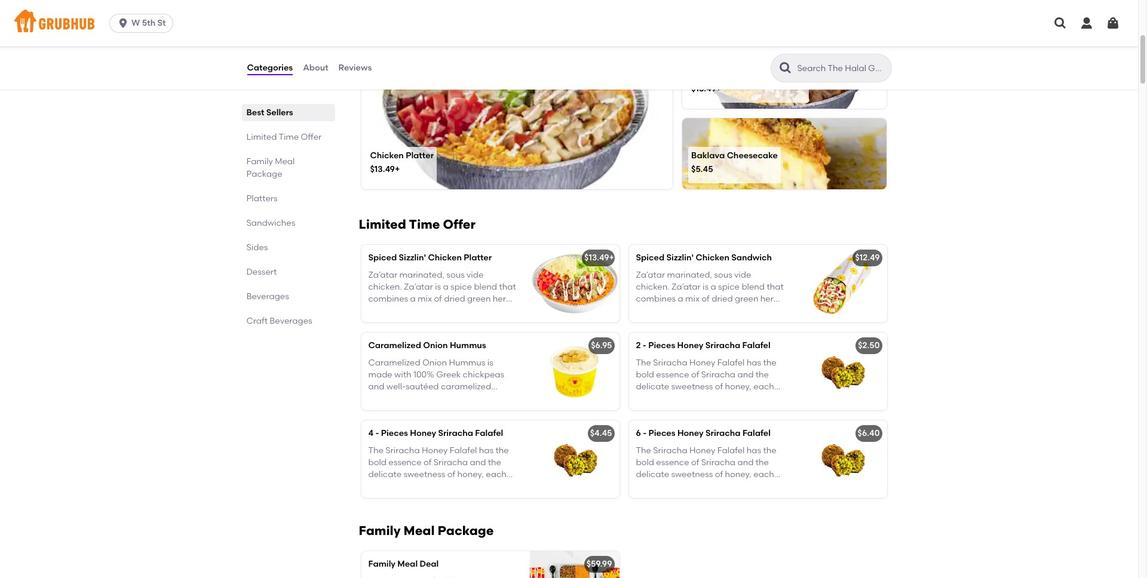 Task type: vqa. For each thing, say whether or not it's contained in the screenshot.
1:45PM
no



Task type: describe. For each thing, give the bounding box(es) containing it.
pieces for 2
[[649, 341, 676, 351]]

craft beverages
[[247, 316, 312, 326]]

with for spiced sizzlin' chicken platter
[[368, 306, 385, 316]]

craft
[[247, 316, 268, 326]]

delivers for 2
[[654, 394, 685, 404]]

1 vertical spatial time
[[409, 217, 440, 232]]

svg image inside w 5th st button
[[117, 17, 129, 29]]

the for 4
[[368, 446, 384, 456]]

honey, for 6 - pieces honey sriracha falafel
[[725, 470, 752, 480]]

spices for 4
[[368, 494, 394, 504]]

marinated, for platter
[[400, 270, 445, 280]]

main navigation navigation
[[0, 0, 1139, 47]]

twist
[[459, 394, 478, 404]]

spices for 6
[[636, 494, 662, 504]]

textures. for 6
[[682, 494, 716, 504]]

reviews
[[339, 63, 372, 73]]

honey right 6
[[678, 429, 704, 439]]

Search The Halal Guys search field
[[796, 63, 888, 74]]

4
[[368, 429, 374, 439]]

savory for sandwich
[[686, 318, 713, 329]]

cheesecake
[[727, 150, 778, 161]]

$6.40
[[858, 429, 880, 439]]

spices for 2
[[636, 406, 662, 416]]

with for spiced sizzlin' chicken sandwich
[[636, 306, 653, 316]]

1 svg image from the left
[[1054, 16, 1068, 30]]

chickpeas
[[463, 370, 505, 380]]

$13.49 inside chicken platter $13.49 +
[[370, 165, 395, 175]]

spices. for sandwich
[[715, 318, 742, 329]]

each for 2 - pieces honey sriracha falafel
[[754, 382, 775, 392]]

textures. for 2
[[682, 406, 716, 416]]

mix for platter
[[418, 294, 432, 304]]

4 - pieces honey sriracha falafel
[[368, 429, 503, 439]]

gyro
[[756, 70, 776, 80]]

original
[[368, 406, 399, 416]]

each for 6 - pieces honey sriracha falafel
[[754, 470, 775, 480]]

1 horizontal spatial $13.49
[[585, 253, 609, 263]]

sweetness for 4
[[404, 470, 445, 480]]

&
[[727, 70, 734, 80]]

hummus for caramelized onion hummus
[[450, 341, 486, 351]]

honey down "6 - pieces honey sriracha falafel"
[[690, 446, 716, 456]]

we
[[466, 406, 477, 416]]

sizzlin' for spiced sizzlin' chicken sandwich
[[667, 253, 694, 263]]

sweetness for 2
[[671, 382, 713, 392]]

5th
[[142, 18, 155, 28]]

family meal deal image
[[530, 552, 620, 579]]

0 horizontal spatial offer
[[301, 132, 322, 142]]

the sriracha honey falafel has the bold essence of sriracha and the delicate sweetness of honey, each bite delivers a harmonious blend of spices and textures. for 4 - pieces honey sriracha falafel
[[368, 446, 510, 504]]

beef
[[736, 70, 754, 80]]

blend for 6 - pieces honey sriracha falafel
[[745, 482, 768, 492]]

6 - pieces honey sriracha falafel
[[636, 429, 771, 439]]

that for platter
[[499, 282, 516, 292]]

1 vertical spatial limited
[[359, 217, 406, 232]]

0 vertical spatial limited time offer
[[247, 132, 322, 142]]

sellers
[[266, 108, 293, 118]]

sweetness for 6
[[671, 470, 713, 480]]

has for 4 - pieces honey sriracha falafel
[[479, 446, 494, 456]]

bold for 4
[[368, 458, 387, 468]]

6
[[636, 429, 641, 439]]

$2.50
[[858, 341, 880, 351]]

1 horizontal spatial +
[[609, 253, 614, 263]]

categories button
[[247, 47, 294, 90]]

chicken platter $13.49 +
[[370, 150, 434, 175]]

caramelized for caramelized onion hummus is made with 100% greek chickpeas and well-sautéed caramelized onions to add a sweet twist to the original hummus recipe we all love.
[[368, 358, 421, 368]]

honey, for 4 - pieces honey sriracha falafel
[[458, 470, 484, 480]]

za'atar marinated, sous vide chicken. za'atar is a spice blend that combines a mix of dried green herbs with toasted sesame seeds, dried sumac, and savory spices. for sandwich
[[636, 270, 784, 329]]

and inside caramelized onion hummus is made with 100% greek chickpeas and well-sautéed caramelized onions to add a sweet twist to the original hummus recipe we all love.
[[368, 382, 385, 392]]

baklava
[[692, 150, 725, 161]]

toasted for spiced sizzlin' chicken sandwich
[[655, 306, 687, 316]]

honey down 4 - pieces honey sriracha falafel at the bottom left
[[422, 446, 448, 456]]

1 vertical spatial limited time offer
[[359, 217, 476, 232]]

2 - pieces honey sriracha falafel
[[636, 341, 771, 351]]

chicken & beef gyro platter $13.49 +
[[692, 70, 806, 94]]

caramelized onion hummus image
[[530, 333, 620, 411]]

combines for spiced sizzlin' chicken sandwich
[[636, 294, 676, 304]]

has for 2 - pieces honey sriracha falafel
[[747, 358, 762, 368]]

1 vertical spatial offer
[[443, 217, 476, 232]]

platters
[[247, 194, 278, 204]]

1 to from the left
[[397, 394, 405, 404]]

family meal deal
[[368, 560, 439, 570]]

sautéed
[[406, 382, 439, 392]]

+ inside chicken & beef gyro platter $13.49 +
[[716, 84, 721, 94]]

- for 2
[[643, 341, 647, 351]]

made
[[368, 370, 393, 380]]

about
[[303, 63, 328, 73]]

marinated, for sandwich
[[667, 270, 712, 280]]

- for 6
[[643, 429, 647, 439]]

caramelized onion hummus is made with 100% greek chickpeas and well-sautéed caramelized onions to add a sweet twist to the original hummus recipe we all love.
[[368, 358, 509, 416]]

sandwich
[[732, 253, 772, 263]]

1 horizontal spatial platter
[[464, 253, 492, 263]]

$13.49 +
[[585, 253, 614, 263]]

4 - pieces honey sriracha falafel image
[[530, 421, 620, 499]]

recipe
[[438, 406, 464, 416]]

sandwiches
[[247, 218, 295, 228]]

bold for 2
[[636, 370, 654, 380]]

za'atar marinated, sous vide chicken. za'atar is a spice blend that combines a mix of dried green herbs with toasted sesame seeds, dried sumac, and savory spices. for platter
[[368, 270, 516, 329]]

$4.45
[[590, 429, 612, 439]]

chicken. for spiced sizzlin' chicken sandwich
[[636, 282, 670, 292]]

$5.45
[[692, 165, 713, 175]]

herbs for spiced sizzlin' chicken platter
[[493, 294, 516, 304]]

package inside family meal package
[[247, 169, 282, 179]]

2
[[636, 341, 641, 351]]

combines for spiced sizzlin' chicken platter
[[368, 294, 408, 304]]

100%
[[414, 370, 435, 380]]

the for 2
[[636, 358, 651, 368]]

each for 4 - pieces honey sriracha falafel
[[486, 470, 507, 480]]

$6.95
[[591, 341, 612, 351]]

blend for 4 - pieces honey sriracha falafel
[[477, 482, 500, 492]]

- for 4
[[376, 429, 379, 439]]

+ inside chicken platter $13.49 +
[[395, 165, 400, 175]]

0 horizontal spatial family meal package
[[247, 157, 295, 179]]

best sellers
[[247, 108, 293, 118]]

2 to from the left
[[480, 394, 489, 404]]

0 vertical spatial beverages
[[247, 292, 289, 302]]



Task type: locate. For each thing, give the bounding box(es) containing it.
2 toasted from the left
[[655, 306, 687, 316]]

za'atar marinated, sous vide chicken. za'atar is a spice blend that combines a mix of dried green herbs with toasted sesame seeds, dried sumac, and savory spices.
[[368, 270, 516, 329], [636, 270, 784, 329]]

1 vide from the left
[[467, 270, 484, 280]]

sumac, for spiced sizzlin' chicken sandwich
[[636, 318, 666, 329]]

vide down the sandwich
[[735, 270, 752, 280]]

bite down 4
[[368, 482, 384, 492]]

0 horizontal spatial sous
[[447, 270, 465, 280]]

za'atar marinated, sous vide chicken. za'atar is a spice blend that combines a mix of dried green herbs with toasted sesame seeds, dried sumac, and savory spices. down spiced sizzlin' chicken platter on the left
[[368, 270, 516, 329]]

1 horizontal spatial sesame
[[689, 306, 720, 316]]

package up platters
[[247, 169, 282, 179]]

bite for 2
[[636, 394, 652, 404]]

the sriracha honey falafel has the bold essence of sriracha and the delicate sweetness of honey, each bite delivers a harmonious blend of spices and textures. for 2 - pieces honey sriracha falafel
[[636, 358, 778, 416]]

0 horizontal spatial time
[[279, 132, 299, 142]]

the down 2
[[636, 358, 651, 368]]

1 horizontal spatial svg image
[[1080, 16, 1094, 30]]

family left deal
[[368, 560, 396, 570]]

love.
[[491, 406, 509, 416]]

1 horizontal spatial toasted
[[655, 306, 687, 316]]

beverages down dessert
[[247, 292, 289, 302]]

1 horizontal spatial package
[[438, 524, 494, 539]]

mix
[[418, 294, 432, 304], [686, 294, 700, 304]]

combines
[[368, 294, 408, 304], [636, 294, 676, 304]]

0 horizontal spatial spices.
[[447, 318, 474, 329]]

marinated,
[[400, 270, 445, 280], [667, 270, 712, 280]]

combines down spiced sizzlin' chicken platter on the left
[[368, 294, 408, 304]]

spiced sizzlin' chicken sandwich image
[[798, 245, 887, 323]]

2 vertical spatial $13.49
[[585, 253, 609, 263]]

1 combines from the left
[[368, 294, 408, 304]]

$13.49 inside chicken & beef gyro platter $13.49 +
[[692, 84, 716, 94]]

st
[[157, 18, 166, 28]]

0 horizontal spatial that
[[499, 282, 516, 292]]

delicate for 2
[[636, 382, 669, 392]]

blend for 2 - pieces honey sriracha falafel
[[745, 394, 768, 404]]

the down 6
[[636, 446, 651, 456]]

honey, down "6 - pieces honey sriracha falafel"
[[725, 470, 752, 480]]

pieces
[[649, 341, 676, 351], [381, 429, 408, 439], [649, 429, 676, 439]]

limited time offer up spiced sizzlin' chicken platter on the left
[[359, 217, 476, 232]]

caramelized for caramelized onion hummus
[[368, 341, 421, 351]]

spice for sandwich
[[718, 282, 740, 292]]

categories
[[247, 63, 293, 73]]

0 horizontal spatial platter
[[406, 150, 434, 161]]

spices.
[[447, 318, 474, 329], [715, 318, 742, 329]]

limited down best at the top of the page
[[247, 132, 277, 142]]

essence for 4
[[389, 458, 422, 468]]

1 horizontal spatial to
[[480, 394, 489, 404]]

honey, down 2 - pieces honey sriracha falafel
[[725, 382, 752, 392]]

w
[[132, 18, 140, 28]]

package up deal
[[438, 524, 494, 539]]

2 sizzlin' from the left
[[667, 253, 694, 263]]

well-
[[387, 382, 406, 392]]

is for platter
[[435, 282, 441, 292]]

delicate for 4
[[368, 470, 402, 480]]

marinated, down spiced sizzlin' chicken platter on the left
[[400, 270, 445, 280]]

0 horizontal spatial svg image
[[1054, 16, 1068, 30]]

- right 4
[[376, 429, 379, 439]]

0 horizontal spatial +
[[395, 165, 400, 175]]

1 vertical spatial platter
[[406, 150, 434, 161]]

2 marinated, from the left
[[667, 270, 712, 280]]

$13.49
[[692, 84, 716, 94], [370, 165, 395, 175], [585, 253, 609, 263]]

the sriracha honey falafel has the bold essence of sriracha and the delicate sweetness of honey, each bite delivers a harmonious blend of spices and textures. down 4 - pieces honey sriracha falafel at the bottom left
[[368, 446, 510, 504]]

is up chickpeas
[[488, 358, 494, 368]]

pieces for 6
[[649, 429, 676, 439]]

vide for platter
[[467, 270, 484, 280]]

spice down spiced sizzlin' chicken platter on the left
[[451, 282, 472, 292]]

2 combines from the left
[[636, 294, 676, 304]]

greek
[[437, 370, 461, 380]]

about button
[[303, 47, 329, 90]]

the sriracha honey falafel has the bold essence of sriracha and the delicate sweetness of honey, each bite delivers a harmonious blend of spices and textures. for 6 - pieces honey sriracha falafel
[[636, 446, 778, 504]]

honey, for 2 - pieces honey sriracha falafel
[[725, 382, 752, 392]]

1 green from the left
[[467, 294, 491, 304]]

1 vertical spatial family
[[359, 524, 401, 539]]

onions
[[368, 394, 395, 404]]

sides
[[247, 243, 268, 253]]

spiced for spiced sizzlin' chicken sandwich
[[636, 253, 665, 263]]

2 that from the left
[[767, 282, 784, 292]]

1 horizontal spatial spiced
[[636, 253, 665, 263]]

spiced sizzlin' chicken sandwich
[[636, 253, 772, 263]]

meal up deal
[[404, 524, 435, 539]]

has down "6 - pieces honey sriracha falafel"
[[747, 446, 762, 456]]

delicate for 6
[[636, 470, 669, 480]]

0 horizontal spatial savory
[[418, 318, 445, 329]]

w 5th st button
[[109, 14, 178, 33]]

0 vertical spatial limited
[[247, 132, 277, 142]]

pieces right 4
[[381, 429, 408, 439]]

2 horizontal spatial is
[[703, 282, 709, 292]]

limited up spiced sizzlin' chicken platter on the left
[[359, 217, 406, 232]]

dessert
[[247, 267, 277, 277]]

caramelized onion hummus
[[368, 341, 486, 351]]

savory up 2 - pieces honey sriracha falafel
[[686, 318, 713, 329]]

vide down spiced sizzlin' chicken platter on the left
[[467, 270, 484, 280]]

green for sandwich
[[735, 294, 759, 304]]

2 seeds, from the left
[[722, 306, 748, 316]]

harmonious for 2 - pieces honey sriracha falafel
[[694, 394, 743, 404]]

herbs for spiced sizzlin' chicken sandwich
[[761, 294, 783, 304]]

2 - pieces honey sriracha falafel image
[[798, 333, 887, 411]]

spiced sizzlin' chicken platter image
[[530, 245, 620, 323]]

0 horizontal spatial vide
[[467, 270, 484, 280]]

spiced sizzlin' chicken platter
[[368, 253, 492, 263]]

bold down 6
[[636, 458, 654, 468]]

bold
[[636, 370, 654, 380], [368, 458, 387, 468], [636, 458, 654, 468]]

savory
[[418, 318, 445, 329], [686, 318, 713, 329]]

caramelized inside caramelized onion hummus is made with 100% greek chickpeas and well-sautéed caramelized onions to add a sweet twist to the original hummus recipe we all love.
[[368, 358, 421, 368]]

sizzlin'
[[399, 253, 426, 263], [667, 253, 694, 263]]

savory for platter
[[418, 318, 445, 329]]

to
[[397, 394, 405, 404], [480, 394, 489, 404]]

chicken. down spiced sizzlin' chicken sandwich
[[636, 282, 670, 292]]

offer
[[301, 132, 322, 142], [443, 217, 476, 232]]

the sriracha honey falafel has the bold essence of sriracha and the delicate sweetness of honey, each bite delivers a harmonious blend of spices and textures. down 2 - pieces honey sriracha falafel
[[636, 358, 778, 416]]

1 seeds, from the left
[[454, 306, 480, 316]]

1 horizontal spatial za'atar marinated, sous vide chicken. za'atar is a spice blend that combines a mix of dried green herbs with toasted sesame seeds, dried sumac, and savory spices.
[[636, 270, 784, 329]]

delivers
[[654, 394, 685, 404], [386, 482, 417, 492], [654, 482, 685, 492]]

hummus
[[450, 341, 486, 351], [449, 358, 486, 368]]

0 horizontal spatial is
[[435, 282, 441, 292]]

spices. for platter
[[447, 318, 474, 329]]

2 vertical spatial family
[[368, 560, 396, 570]]

has down all
[[479, 446, 494, 456]]

0 vertical spatial +
[[716, 84, 721, 94]]

spices. up 2 - pieces honey sriracha falafel
[[715, 318, 742, 329]]

bite down 6
[[636, 482, 652, 492]]

mix down spiced sizzlin' chicken sandwich
[[686, 294, 700, 304]]

with inside caramelized onion hummus is made with 100% greek chickpeas and well-sautéed caramelized onions to add a sweet twist to the original hummus recipe we all love.
[[395, 370, 412, 380]]

that for sandwich
[[767, 282, 784, 292]]

harmonious for 6 - pieces honey sriracha falafel
[[694, 482, 743, 492]]

2 vide from the left
[[735, 270, 752, 280]]

2 za'atar marinated, sous vide chicken. za'atar is a spice blend that combines a mix of dried green herbs with toasted sesame seeds, dried sumac, and savory spices. from the left
[[636, 270, 784, 329]]

seeds, up caramelized onion hummus
[[454, 306, 480, 316]]

1 horizontal spatial sizzlin'
[[667, 253, 694, 263]]

sumac, up caramelized onion hummus
[[368, 318, 398, 329]]

honey,
[[725, 382, 752, 392], [458, 470, 484, 480], [725, 470, 752, 480]]

- right 2
[[643, 341, 647, 351]]

1 horizontal spatial herbs
[[761, 294, 783, 304]]

honey right 2
[[678, 341, 704, 351]]

2 spices. from the left
[[715, 318, 742, 329]]

harmonious up "6 - pieces honey sriracha falafel"
[[694, 394, 743, 404]]

sous
[[447, 270, 465, 280], [714, 270, 733, 280]]

limited time offer down sellers
[[247, 132, 322, 142]]

family meal package
[[247, 157, 295, 179], [359, 524, 494, 539]]

delivers for 4
[[386, 482, 417, 492]]

2 vertical spatial meal
[[398, 560, 418, 570]]

toasted for spiced sizzlin' chicken platter
[[387, 306, 419, 316]]

onion for caramelized onion hummus
[[423, 341, 448, 351]]

sous for sandwich
[[714, 270, 733, 280]]

0 horizontal spatial $13.49
[[370, 165, 395, 175]]

platter inside chicken & beef gyro platter $13.49 +
[[778, 70, 806, 80]]

seeds, for platter
[[454, 306, 480, 316]]

sweetness down 4 - pieces honey sriracha falafel at the bottom left
[[404, 470, 445, 480]]

sriracha
[[706, 341, 741, 351], [653, 358, 688, 368], [702, 370, 736, 380], [438, 429, 473, 439], [706, 429, 741, 439], [386, 446, 420, 456], [653, 446, 688, 456], [434, 458, 468, 468], [702, 458, 736, 468]]

0 horizontal spatial sumac,
[[368, 318, 398, 329]]

bite for 6
[[636, 482, 652, 492]]

the for 6
[[636, 446, 651, 456]]

6 - pieces honey sriracha falafel image
[[798, 421, 887, 499]]

green for platter
[[467, 294, 491, 304]]

2 sumac, from the left
[[636, 318, 666, 329]]

savory up caramelized onion hummus
[[418, 318, 445, 329]]

1 herbs from the left
[[493, 294, 516, 304]]

pieces for 4
[[381, 429, 408, 439]]

0 vertical spatial meal
[[275, 157, 295, 167]]

the sriracha honey falafel has the bold essence of sriracha and the delicate sweetness of honey, each bite delivers a harmonious blend of spices and textures. down "6 - pieces honey sriracha falafel"
[[636, 446, 778, 504]]

0 horizontal spatial herbs
[[493, 294, 516, 304]]

to up all
[[480, 394, 489, 404]]

svg image
[[1054, 16, 1068, 30], [1106, 16, 1121, 30]]

baklava cheesecake $5.45
[[692, 150, 778, 175]]

2 sous from the left
[[714, 270, 733, 280]]

1 horizontal spatial green
[[735, 294, 759, 304]]

1 horizontal spatial marinated,
[[667, 270, 712, 280]]

time down sellers
[[279, 132, 299, 142]]

honey, down 4 - pieces honey sriracha falafel at the bottom left
[[458, 470, 484, 480]]

bite up 6
[[636, 394, 652, 404]]

honey down 2 - pieces honey sriracha falafel
[[690, 358, 716, 368]]

seeds, up 2 - pieces honey sriracha falafel
[[722, 306, 748, 316]]

1 horizontal spatial spices.
[[715, 318, 742, 329]]

bite for 4
[[368, 482, 384, 492]]

pieces right 6
[[649, 429, 676, 439]]

is down spiced sizzlin' chicken platter on the left
[[435, 282, 441, 292]]

0 vertical spatial onion
[[423, 341, 448, 351]]

0 horizontal spatial sesame
[[421, 306, 452, 316]]

1 mix from the left
[[418, 294, 432, 304]]

0 vertical spatial $13.49
[[692, 84, 716, 94]]

a
[[443, 282, 449, 292], [711, 282, 716, 292], [410, 294, 416, 304], [678, 294, 684, 304], [426, 394, 431, 404], [687, 394, 692, 404], [419, 482, 425, 492], [687, 482, 692, 492]]

1 horizontal spatial svg image
[[1106, 16, 1121, 30]]

w 5th st
[[132, 18, 166, 28]]

onion
[[423, 341, 448, 351], [423, 358, 447, 368]]

family up platters
[[247, 157, 273, 167]]

1 horizontal spatial offer
[[443, 217, 476, 232]]

2 svg image from the left
[[1106, 16, 1121, 30]]

toasted up 2 - pieces honey sriracha falafel
[[655, 306, 687, 316]]

1 horizontal spatial that
[[767, 282, 784, 292]]

2 sesame from the left
[[689, 306, 720, 316]]

svg image
[[1080, 16, 1094, 30], [117, 17, 129, 29]]

has down 2 - pieces honey sriracha falafel
[[747, 358, 762, 368]]

0 horizontal spatial chicken.
[[368, 282, 402, 292]]

search icon image
[[779, 61, 793, 75]]

sweet
[[433, 394, 457, 404]]

2 herbs from the left
[[761, 294, 783, 304]]

chicken. for spiced sizzlin' chicken platter
[[368, 282, 402, 292]]

1 vertical spatial beverages
[[270, 316, 312, 326]]

1 spice from the left
[[451, 282, 472, 292]]

bite
[[636, 394, 652, 404], [368, 482, 384, 492], [636, 482, 652, 492]]

0 vertical spatial package
[[247, 169, 282, 179]]

+
[[716, 84, 721, 94], [395, 165, 400, 175], [609, 253, 614, 263]]

0 horizontal spatial seeds,
[[454, 306, 480, 316]]

sous down spiced sizzlin' chicken platter on the left
[[447, 270, 465, 280]]

1 horizontal spatial savory
[[686, 318, 713, 329]]

1 horizontal spatial sous
[[714, 270, 733, 280]]

the sriracha honey falafel has the bold essence of sriracha and the delicate sweetness of honey, each bite delivers a harmonious blend of spices and textures.
[[636, 358, 778, 416], [368, 446, 510, 504], [636, 446, 778, 504]]

0 horizontal spatial with
[[368, 306, 385, 316]]

the
[[636, 358, 651, 368], [368, 446, 384, 456], [636, 446, 651, 456]]

0 horizontal spatial to
[[397, 394, 405, 404]]

delicate down 2
[[636, 382, 669, 392]]

essence for 2
[[656, 370, 690, 380]]

1 marinated, from the left
[[400, 270, 445, 280]]

0 horizontal spatial za'atar marinated, sous vide chicken. za'atar is a spice blend that combines a mix of dried green herbs with toasted sesame seeds, dried sumac, and savory spices.
[[368, 270, 516, 329]]

0 vertical spatial family meal package
[[247, 157, 295, 179]]

sesame for platter
[[421, 306, 452, 316]]

sweetness down "6 - pieces honey sriracha falafel"
[[671, 470, 713, 480]]

all
[[479, 406, 489, 416]]

harmonious
[[694, 394, 743, 404], [427, 482, 475, 492], [694, 482, 743, 492]]

family up "family meal deal"
[[359, 524, 401, 539]]

delivers for 6
[[654, 482, 685, 492]]

honey
[[678, 341, 704, 351], [690, 358, 716, 368], [410, 429, 436, 439], [678, 429, 704, 439], [422, 446, 448, 456], [690, 446, 716, 456]]

0 horizontal spatial toasted
[[387, 306, 419, 316]]

1 sumac, from the left
[[368, 318, 398, 329]]

chicken
[[692, 70, 725, 80], [370, 150, 404, 161], [428, 253, 462, 263], [696, 253, 730, 263]]

platter inside chicken platter $13.49 +
[[406, 150, 434, 161]]

hummus inside caramelized onion hummus is made with 100% greek chickpeas and well-sautéed caramelized onions to add a sweet twist to the original hummus recipe we all love.
[[449, 358, 486, 368]]

1 sous from the left
[[447, 270, 465, 280]]

falafel
[[743, 341, 771, 351], [718, 358, 745, 368], [475, 429, 503, 439], [743, 429, 771, 439], [450, 446, 477, 456], [718, 446, 745, 456]]

sesame up 2 - pieces honey sriracha falafel
[[689, 306, 720, 316]]

2 horizontal spatial platter
[[778, 70, 806, 80]]

meal left deal
[[398, 560, 418, 570]]

meal up platters
[[275, 157, 295, 167]]

1 sizzlin' from the left
[[399, 253, 426, 263]]

1 horizontal spatial time
[[409, 217, 440, 232]]

chicken inside chicken platter $13.49 +
[[370, 150, 404, 161]]

marinated, down spiced sizzlin' chicken sandwich
[[667, 270, 712, 280]]

time up spiced sizzlin' chicken platter on the left
[[409, 217, 440, 232]]

2 horizontal spatial +
[[716, 84, 721, 94]]

herbs
[[493, 294, 516, 304], [761, 294, 783, 304]]

hummus
[[401, 406, 436, 416]]

2 vertical spatial +
[[609, 253, 614, 263]]

0 vertical spatial platter
[[778, 70, 806, 80]]

sweetness down 2 - pieces honey sriracha falafel
[[671, 382, 713, 392]]

sumac, for spiced sizzlin' chicken platter
[[368, 318, 398, 329]]

1 horizontal spatial combines
[[636, 294, 676, 304]]

2 savory from the left
[[686, 318, 713, 329]]

onion for caramelized onion hummus is made with 100% greek chickpeas and well-sautéed caramelized onions to add a sweet twist to the original hummus recipe we all love.
[[423, 358, 447, 368]]

spices. up caramelized onion hummus
[[447, 318, 474, 329]]

0 horizontal spatial package
[[247, 169, 282, 179]]

honey down hummus
[[410, 429, 436, 439]]

the
[[764, 358, 777, 368], [756, 370, 769, 380], [491, 394, 504, 404], [496, 446, 509, 456], [764, 446, 777, 456], [488, 458, 501, 468], [756, 458, 769, 468]]

$12.49
[[856, 253, 880, 263]]

0 horizontal spatial sizzlin'
[[399, 253, 426, 263]]

1 savory from the left
[[418, 318, 445, 329]]

0 horizontal spatial limited
[[247, 132, 277, 142]]

add
[[407, 394, 424, 404]]

1 horizontal spatial sumac,
[[636, 318, 666, 329]]

2 caramelized from the top
[[368, 358, 421, 368]]

essence down "6 - pieces honey sriracha falafel"
[[656, 458, 690, 468]]

1 horizontal spatial with
[[395, 370, 412, 380]]

1 sesame from the left
[[421, 306, 452, 316]]

1 vertical spatial caramelized
[[368, 358, 421, 368]]

0 horizontal spatial spice
[[451, 282, 472, 292]]

a inside caramelized onion hummus is made with 100% greek chickpeas and well-sautéed caramelized onions to add a sweet twist to the original hummus recipe we all love.
[[426, 394, 431, 404]]

harmonious down 4 - pieces honey sriracha falafel at the bottom left
[[427, 482, 475, 492]]

is for sandwich
[[703, 282, 709, 292]]

mix for sandwich
[[686, 294, 700, 304]]

spiced for spiced sizzlin' chicken platter
[[368, 253, 397, 263]]

sizzlin' for spiced sizzlin' chicken platter
[[399, 253, 426, 263]]

2 spice from the left
[[718, 282, 740, 292]]

toasted up caramelized onion hummus
[[387, 306, 419, 316]]

$59.99
[[587, 560, 612, 570]]

hummus for caramelized onion hummus is made with 100% greek chickpeas and well-sautéed caramelized onions to add a sweet twist to the original hummus recipe we all love.
[[449, 358, 486, 368]]

beverages right craft
[[270, 316, 312, 326]]

sesame for sandwich
[[689, 306, 720, 316]]

best
[[247, 108, 264, 118]]

spice for platter
[[451, 282, 472, 292]]

chicken. down spiced sizzlin' chicken platter on the left
[[368, 282, 402, 292]]

sous for platter
[[447, 270, 465, 280]]

sweetness
[[671, 382, 713, 392], [404, 470, 445, 480], [671, 470, 713, 480]]

with
[[368, 306, 385, 316], [636, 306, 653, 316], [395, 370, 412, 380]]

limited time offer
[[247, 132, 322, 142], [359, 217, 476, 232]]

essence down 4 - pieces honey sriracha falafel at the bottom left
[[389, 458, 422, 468]]

1 vertical spatial +
[[395, 165, 400, 175]]

sumac, up 2
[[636, 318, 666, 329]]

essence for 6
[[656, 458, 690, 468]]

delicate down 4
[[368, 470, 402, 480]]

sesame up caramelized onion hummus
[[421, 306, 452, 316]]

2 chicken. from the left
[[636, 282, 670, 292]]

sesame
[[421, 306, 452, 316], [689, 306, 720, 316]]

seeds, for sandwich
[[722, 306, 748, 316]]

2 horizontal spatial $13.49
[[692, 84, 716, 94]]

sous down spiced sizzlin' chicken sandwich
[[714, 270, 733, 280]]

family
[[247, 157, 273, 167], [359, 524, 401, 539], [368, 560, 396, 570]]

0 horizontal spatial green
[[467, 294, 491, 304]]

is
[[435, 282, 441, 292], [703, 282, 709, 292], [488, 358, 494, 368]]

limited
[[247, 132, 277, 142], [359, 217, 406, 232]]

1 horizontal spatial seeds,
[[722, 306, 748, 316]]

spice down the sandwich
[[718, 282, 740, 292]]

1 horizontal spatial mix
[[686, 294, 700, 304]]

1 vertical spatial package
[[438, 524, 494, 539]]

0 horizontal spatial limited time offer
[[247, 132, 322, 142]]

bold down 2
[[636, 370, 654, 380]]

textures.
[[682, 406, 716, 416], [414, 494, 449, 504], [682, 494, 716, 504]]

green
[[467, 294, 491, 304], [735, 294, 759, 304]]

0 vertical spatial caramelized
[[368, 341, 421, 351]]

family meal package up deal
[[359, 524, 494, 539]]

reviews button
[[338, 47, 373, 90]]

1 horizontal spatial is
[[488, 358, 494, 368]]

1 spices. from the left
[[447, 318, 474, 329]]

mix down spiced sizzlin' chicken platter on the left
[[418, 294, 432, 304]]

1 spiced from the left
[[368, 253, 397, 263]]

za'atar marinated, sous vide chicken. za'atar is a spice blend that combines a mix of dried green herbs with toasted sesame seeds, dried sumac, and savory spices. down spiced sizzlin' chicken sandwich
[[636, 270, 784, 329]]

vide for sandwich
[[735, 270, 752, 280]]

chicken inside chicken & beef gyro platter $13.49 +
[[692, 70, 725, 80]]

essence down 2 - pieces honey sriracha falafel
[[656, 370, 690, 380]]

2 mix from the left
[[686, 294, 700, 304]]

spices
[[636, 406, 662, 416], [368, 494, 394, 504], [636, 494, 662, 504]]

each
[[754, 382, 775, 392], [486, 470, 507, 480], [754, 470, 775, 480]]

1 vertical spatial $13.49
[[370, 165, 395, 175]]

delicate down 6
[[636, 470, 669, 480]]

bold down 4
[[368, 458, 387, 468]]

2 spiced from the left
[[636, 253, 665, 263]]

0 horizontal spatial mix
[[418, 294, 432, 304]]

combines up 2
[[636, 294, 676, 304]]

1 caramelized from the top
[[368, 341, 421, 351]]

to down well-
[[397, 394, 405, 404]]

chicken.
[[368, 282, 402, 292], [636, 282, 670, 292]]

2 green from the left
[[735, 294, 759, 304]]

0 vertical spatial time
[[279, 132, 299, 142]]

1 chicken. from the left
[[368, 282, 402, 292]]

1 toasted from the left
[[387, 306, 419, 316]]

1 horizontal spatial vide
[[735, 270, 752, 280]]

bold for 6
[[636, 458, 654, 468]]

pieces right 2
[[649, 341, 676, 351]]

1 that from the left
[[499, 282, 516, 292]]

seeds,
[[454, 306, 480, 316], [722, 306, 748, 316]]

1 vertical spatial meal
[[404, 524, 435, 539]]

meal
[[275, 157, 295, 167], [404, 524, 435, 539], [398, 560, 418, 570]]

1 vertical spatial hummus
[[449, 358, 486, 368]]

0 vertical spatial hummus
[[450, 341, 486, 351]]

- right 6
[[643, 429, 647, 439]]

2 horizontal spatial with
[[636, 306, 653, 316]]

1 horizontal spatial spice
[[718, 282, 740, 292]]

1 za'atar marinated, sous vide chicken. za'atar is a spice blend that combines a mix of dried green herbs with toasted sesame seeds, dried sumac, and savory spices. from the left
[[368, 270, 516, 329]]

1 horizontal spatial family meal package
[[359, 524, 494, 539]]

1 vertical spatial family meal package
[[359, 524, 494, 539]]

caramelized
[[441, 382, 491, 392]]

the inside caramelized onion hummus is made with 100% greek chickpeas and well-sautéed caramelized onions to add a sweet twist to the original hummus recipe we all love.
[[491, 394, 504, 404]]

0 vertical spatial offer
[[301, 132, 322, 142]]

essence
[[656, 370, 690, 380], [389, 458, 422, 468], [656, 458, 690, 468]]

onion inside caramelized onion hummus is made with 100% greek chickpeas and well-sautéed caramelized onions to add a sweet twist to the original hummus recipe we all love.
[[423, 358, 447, 368]]

1 vertical spatial onion
[[423, 358, 447, 368]]

has for 6 - pieces honey sriracha falafel
[[747, 446, 762, 456]]

1 horizontal spatial chicken.
[[636, 282, 670, 292]]

is inside caramelized onion hummus is made with 100% greek chickpeas and well-sautéed caramelized onions to add a sweet twist to the original hummus recipe we all love.
[[488, 358, 494, 368]]

is down spiced sizzlin' chicken sandwich
[[703, 282, 709, 292]]

harmonious for 4 - pieces honey sriracha falafel
[[427, 482, 475, 492]]

2 vertical spatial platter
[[464, 253, 492, 263]]

that
[[499, 282, 516, 292], [767, 282, 784, 292]]

0 horizontal spatial marinated,
[[400, 270, 445, 280]]

family meal package up platters
[[247, 157, 295, 179]]

the down 4
[[368, 446, 384, 456]]

harmonious down "6 - pieces honey sriracha falafel"
[[694, 482, 743, 492]]

0 vertical spatial family
[[247, 157, 273, 167]]

deal
[[420, 560, 439, 570]]

textures. for 4
[[414, 494, 449, 504]]



